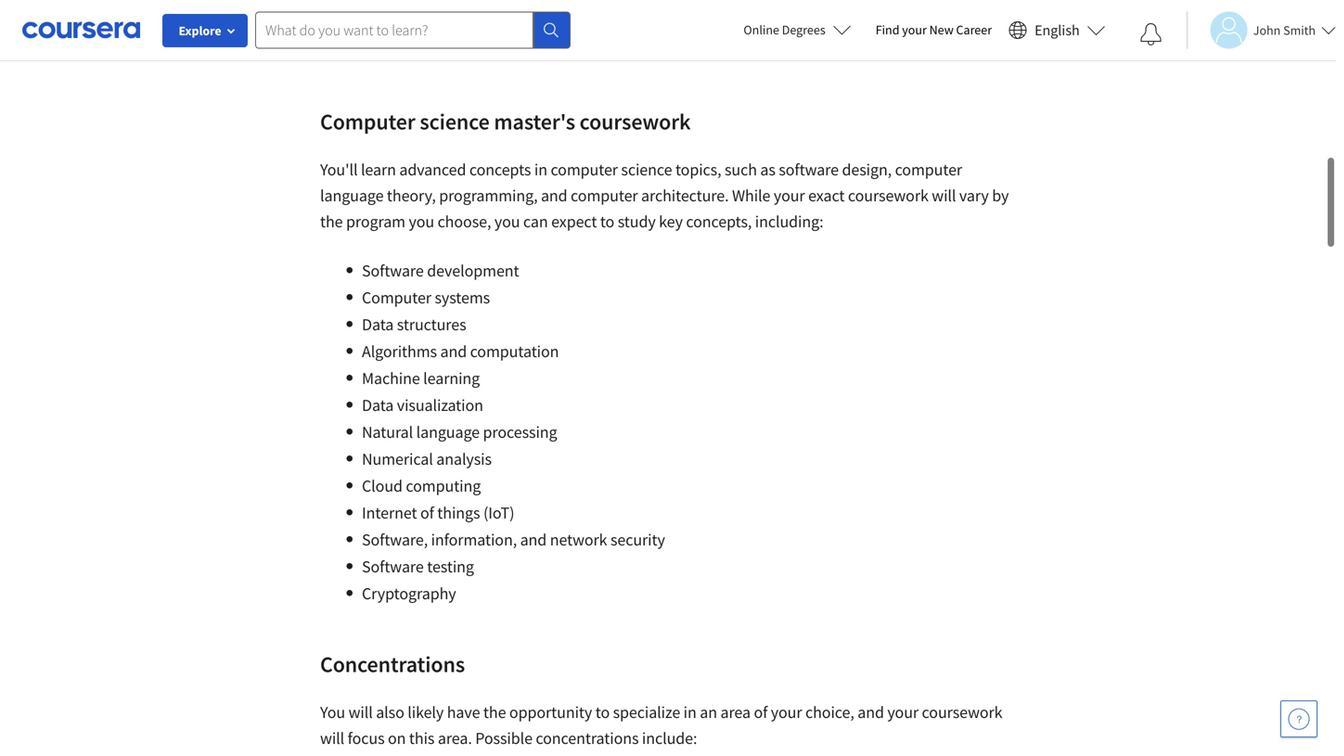 Task type: locate. For each thing, give the bounding box(es) containing it.
to up concentrations
[[596, 702, 610, 723]]

1 software from the top
[[362, 260, 424, 281]]

machine
[[362, 368, 420, 389]]

1 horizontal spatial you
[[495, 211, 520, 232]]

of inside you will also likely have the opportunity to specialize in an area of your choice, and your coursework will focus on this area. possible concentrations include:
[[754, 702, 768, 723]]

will left vary
[[932, 185, 957, 206]]

of inside software development computer systems data structures algorithms and computation machine learning data visualization natural language processing numerical analysis cloud computing internet of things (iot) software, information, and network security software testing cryptography
[[420, 503, 434, 524]]

science up the advanced
[[420, 108, 490, 136]]

will down you
[[320, 728, 345, 749]]

will inside you'll learn advanced concepts in computer science topics, such as software design, computer language theory, programming, and computer architecture. while your exact coursework will vary by the program you choose, you can expect to study key concepts, including:
[[932, 185, 957, 206]]

coursework inside you will also likely have the opportunity to specialize in an area of your choice, and your coursework will focus on this area. possible concentrations include:
[[922, 702, 1003, 723]]

in
[[535, 159, 548, 180], [684, 702, 697, 723]]

in right concepts on the left of the page
[[535, 159, 548, 180]]

your right find
[[903, 21, 927, 38]]

software
[[362, 260, 424, 281], [362, 557, 424, 577]]

in inside you will also likely have the opportunity to specialize in an area of your choice, and your coursework will focus on this area. possible concentrations include:
[[684, 702, 697, 723]]

you will also likely have the opportunity to specialize in an area of your choice, and your coursework will focus on this area. possible concentrations include:
[[320, 702, 1003, 749]]

1 vertical spatial software
[[362, 557, 424, 577]]

in left an at the bottom right of page
[[684, 702, 697, 723]]

to
[[600, 211, 615, 232], [596, 702, 610, 723]]

exact
[[809, 185, 845, 206]]

1 vertical spatial language
[[416, 422, 480, 443]]

data up the natural
[[362, 395, 394, 416]]

1 vertical spatial coursework
[[848, 185, 929, 206]]

the up possible at bottom
[[484, 702, 506, 723]]

software development computer systems data structures algorithms and computation machine learning data visualization natural language processing numerical analysis cloud computing internet of things (iot) software, information, and network security software testing cryptography
[[362, 260, 665, 604]]

0 vertical spatial science
[[420, 108, 490, 136]]

master's
[[494, 108, 576, 136]]

2 software from the top
[[362, 557, 424, 577]]

explore button
[[162, 14, 248, 47]]

1 horizontal spatial will
[[349, 702, 373, 723]]

computer up structures in the left top of the page
[[362, 287, 432, 308]]

software down software,
[[362, 557, 424, 577]]

computer science master's coursework
[[320, 108, 691, 136]]

testing
[[427, 557, 474, 577]]

of
[[420, 503, 434, 524], [754, 702, 768, 723]]

the inside you'll learn advanced concepts in computer science topics, such as software design, computer language theory, programming, and computer architecture. while your exact coursework will vary by the program you choose, you can expect to study key concepts, including:
[[320, 211, 343, 232]]

science
[[420, 108, 490, 136], [621, 159, 672, 180]]

language inside software development computer systems data structures algorithms and computation machine learning data visualization natural language processing numerical analysis cloud computing internet of things (iot) software, information, and network security software testing cryptography
[[416, 422, 480, 443]]

cryptography
[[362, 583, 456, 604]]

you left "can"
[[495, 211, 520, 232]]

language
[[320, 185, 384, 206], [416, 422, 480, 443]]

vary
[[960, 185, 989, 206]]

choose,
[[438, 211, 491, 232]]

computer
[[320, 108, 416, 136], [362, 287, 432, 308]]

2 vertical spatial will
[[320, 728, 345, 749]]

such
[[725, 159, 757, 180]]

1 horizontal spatial of
[[754, 702, 768, 723]]

your up including:
[[774, 185, 805, 206]]

0 horizontal spatial you
[[409, 211, 435, 232]]

language down visualization on the bottom left
[[416, 422, 480, 443]]

1 vertical spatial science
[[621, 159, 672, 180]]

computer inside software development computer systems data structures algorithms and computation machine learning data visualization natural language processing numerical analysis cloud computing internet of things (iot) software, information, and network security software testing cryptography
[[362, 287, 432, 308]]

0 horizontal spatial the
[[320, 211, 343, 232]]

likely
[[408, 702, 444, 723]]

numerical
[[362, 449, 433, 470]]

computer up learn on the top of the page
[[320, 108, 416, 136]]

your
[[903, 21, 927, 38], [774, 185, 805, 206], [771, 702, 803, 723], [888, 702, 919, 723]]

1 vertical spatial data
[[362, 395, 394, 416]]

help center image
[[1288, 708, 1311, 731]]

structures
[[397, 314, 466, 335]]

0 vertical spatial the
[[320, 211, 343, 232]]

and right the "choice,"
[[858, 702, 884, 723]]

0 vertical spatial data
[[362, 314, 394, 335]]

you'll
[[320, 159, 358, 180]]

career
[[957, 21, 992, 38]]

and up "can"
[[541, 185, 568, 206]]

will up focus
[[349, 702, 373, 723]]

0 vertical spatial language
[[320, 185, 384, 206]]

find your new career
[[876, 21, 992, 38]]

None search field
[[255, 12, 571, 49]]

2 horizontal spatial will
[[932, 185, 957, 206]]

0 horizontal spatial of
[[420, 503, 434, 524]]

of down computing
[[420, 503, 434, 524]]

you
[[409, 211, 435, 232], [495, 211, 520, 232]]

expect
[[551, 211, 597, 232]]

science up architecture. on the top of the page
[[621, 159, 672, 180]]

1 vertical spatial of
[[754, 702, 768, 723]]

show notifications image
[[1141, 23, 1163, 45]]

1 vertical spatial in
[[684, 702, 697, 723]]

1 horizontal spatial science
[[621, 159, 672, 180]]

you down theory,
[[409, 211, 435, 232]]

2 vertical spatial coursework
[[922, 702, 1003, 723]]

things
[[437, 503, 480, 524]]

will
[[932, 185, 957, 206], [349, 702, 373, 723], [320, 728, 345, 749]]

0 horizontal spatial will
[[320, 728, 345, 749]]

visualization
[[397, 395, 484, 416]]

1 horizontal spatial language
[[416, 422, 480, 443]]

you
[[320, 702, 345, 723]]

language down you'll
[[320, 185, 384, 206]]

learning
[[423, 368, 480, 389]]

software down program
[[362, 260, 424, 281]]

focus
[[348, 728, 385, 749]]

of right area
[[754, 702, 768, 723]]

by
[[993, 185, 1009, 206]]

learn
[[361, 159, 396, 180]]

this
[[409, 728, 435, 749]]

0 vertical spatial of
[[420, 503, 434, 524]]

1 horizontal spatial the
[[484, 702, 506, 723]]

include:
[[642, 728, 698, 749]]

1 vertical spatial to
[[596, 702, 610, 723]]

and
[[541, 185, 568, 206], [440, 341, 467, 362], [520, 530, 547, 550], [858, 702, 884, 723]]

0 vertical spatial in
[[535, 159, 548, 180]]

0 horizontal spatial language
[[320, 185, 384, 206]]

algorithms
[[362, 341, 437, 362]]

advanced
[[400, 159, 466, 180]]

0 vertical spatial to
[[600, 211, 615, 232]]

processing
[[483, 422, 557, 443]]

cloud
[[362, 476, 403, 497]]

1 vertical spatial computer
[[362, 287, 432, 308]]

0 horizontal spatial in
[[535, 159, 548, 180]]

0 vertical spatial software
[[362, 260, 424, 281]]

online degrees
[[744, 21, 826, 38]]

the
[[320, 211, 343, 232], [484, 702, 506, 723]]

1 vertical spatial the
[[484, 702, 506, 723]]

english button
[[1002, 0, 1114, 60]]

information,
[[431, 530, 517, 550]]

the left program
[[320, 211, 343, 232]]

data
[[362, 314, 394, 335], [362, 395, 394, 416]]

to left study
[[600, 211, 615, 232]]

concentrations
[[320, 651, 465, 679]]

data up algorithms
[[362, 314, 394, 335]]

0 horizontal spatial science
[[420, 108, 490, 136]]

computer
[[551, 159, 618, 180], [895, 159, 963, 180], [571, 185, 638, 206]]

can
[[523, 211, 548, 232]]

john smith button
[[1187, 12, 1337, 49]]

concepts,
[[686, 211, 752, 232]]

area.
[[438, 728, 472, 749]]

1 horizontal spatial in
[[684, 702, 697, 723]]

explore
[[179, 22, 221, 39]]

coursework
[[580, 108, 691, 136], [848, 185, 929, 206], [922, 702, 1003, 723]]

study
[[618, 211, 656, 232]]

and up learning
[[440, 341, 467, 362]]

0 vertical spatial will
[[932, 185, 957, 206]]



Task type: vqa. For each thing, say whether or not it's contained in the screenshot.
degrees
yes



Task type: describe. For each thing, give the bounding box(es) containing it.
0 vertical spatial coursework
[[580, 108, 691, 136]]

key
[[659, 211, 683, 232]]

computation
[[470, 341, 559, 362]]

smith
[[1284, 22, 1316, 39]]

your left the "choice,"
[[771, 702, 803, 723]]

2 data from the top
[[362, 395, 394, 416]]

english
[[1035, 21, 1080, 39]]

natural
[[362, 422, 413, 443]]

and left "network"
[[520, 530, 547, 550]]

internet
[[362, 503, 417, 524]]

systems
[[435, 287, 490, 308]]

john
[[1254, 22, 1281, 39]]

language inside you'll learn advanced concepts in computer science topics, such as software design, computer language theory, programming, and computer architecture. while your exact coursework will vary by the program you choose, you can expect to study key concepts, including:
[[320, 185, 384, 206]]

theory,
[[387, 185, 436, 206]]

your right the "choice,"
[[888, 702, 919, 723]]

john smith
[[1254, 22, 1316, 39]]

development
[[427, 260, 519, 281]]

coursera image
[[22, 15, 140, 45]]

area
[[721, 702, 751, 723]]

online
[[744, 21, 780, 38]]

to inside you will also likely have the opportunity to specialize in an area of your choice, and your coursework will focus on this area. possible concentrations include:
[[596, 702, 610, 723]]

opportunity
[[510, 702, 592, 723]]

on
[[388, 728, 406, 749]]

1 you from the left
[[409, 211, 435, 232]]

concepts
[[470, 159, 531, 180]]

and inside you will also likely have the opportunity to specialize in an area of your choice, and your coursework will focus on this area. possible concentrations include:
[[858, 702, 884, 723]]

software
[[779, 159, 839, 180]]

including:
[[755, 211, 824, 232]]

design,
[[842, 159, 892, 180]]

as
[[761, 159, 776, 180]]

also
[[376, 702, 405, 723]]

software,
[[362, 530, 428, 550]]

programming,
[[439, 185, 538, 206]]

find your new career link
[[867, 19, 1002, 42]]

topics,
[[676, 159, 722, 180]]

specialize
[[613, 702, 681, 723]]

you'll learn advanced concepts in computer science topics, such as software design, computer language theory, programming, and computer architecture. while your exact coursework will vary by the program you choose, you can expect to study key concepts, including:
[[320, 159, 1009, 232]]

1 vertical spatial will
[[349, 702, 373, 723]]

choice,
[[806, 702, 855, 723]]

(iot)
[[484, 503, 515, 524]]

security
[[611, 530, 665, 550]]

1 data from the top
[[362, 314, 394, 335]]

possible
[[475, 728, 533, 749]]

online degrees button
[[729, 9, 867, 50]]

and inside you'll learn advanced concepts in computer science topics, such as software design, computer language theory, programming, and computer architecture. while your exact coursework will vary by the program you choose, you can expect to study key concepts, including:
[[541, 185, 568, 206]]

What do you want to learn? text field
[[255, 12, 534, 49]]

the inside you will also likely have the opportunity to specialize in an area of your choice, and your coursework will focus on this area. possible concentrations include:
[[484, 702, 506, 723]]

science inside you'll learn advanced concepts in computer science topics, such as software design, computer language theory, programming, and computer architecture. while your exact coursework will vary by the program you choose, you can expect to study key concepts, including:
[[621, 159, 672, 180]]

to inside you'll learn advanced concepts in computer science topics, such as software design, computer language theory, programming, and computer architecture. while your exact coursework will vary by the program you choose, you can expect to study key concepts, including:
[[600, 211, 615, 232]]

have
[[447, 702, 480, 723]]

architecture.
[[641, 185, 729, 206]]

degrees
[[782, 21, 826, 38]]

coursework inside you'll learn advanced concepts in computer science topics, such as software design, computer language theory, programming, and computer architecture. while your exact coursework will vary by the program you choose, you can expect to study key concepts, including:
[[848, 185, 929, 206]]

network
[[550, 530, 608, 550]]

find
[[876, 21, 900, 38]]

2 you from the left
[[495, 211, 520, 232]]

your inside you'll learn advanced concepts in computer science topics, such as software design, computer language theory, programming, and computer architecture. while your exact coursework will vary by the program you choose, you can expect to study key concepts, including:
[[774, 185, 805, 206]]

new
[[930, 21, 954, 38]]

program
[[346, 211, 406, 232]]

concentrations
[[536, 728, 639, 749]]

an
[[700, 702, 718, 723]]

0 vertical spatial computer
[[320, 108, 416, 136]]

in inside you'll learn advanced concepts in computer science topics, such as software design, computer language theory, programming, and computer architecture. while your exact coursework will vary by the program you choose, you can expect to study key concepts, including:
[[535, 159, 548, 180]]

analysis
[[437, 449, 492, 470]]

while
[[732, 185, 771, 206]]

computing
[[406, 476, 481, 497]]



